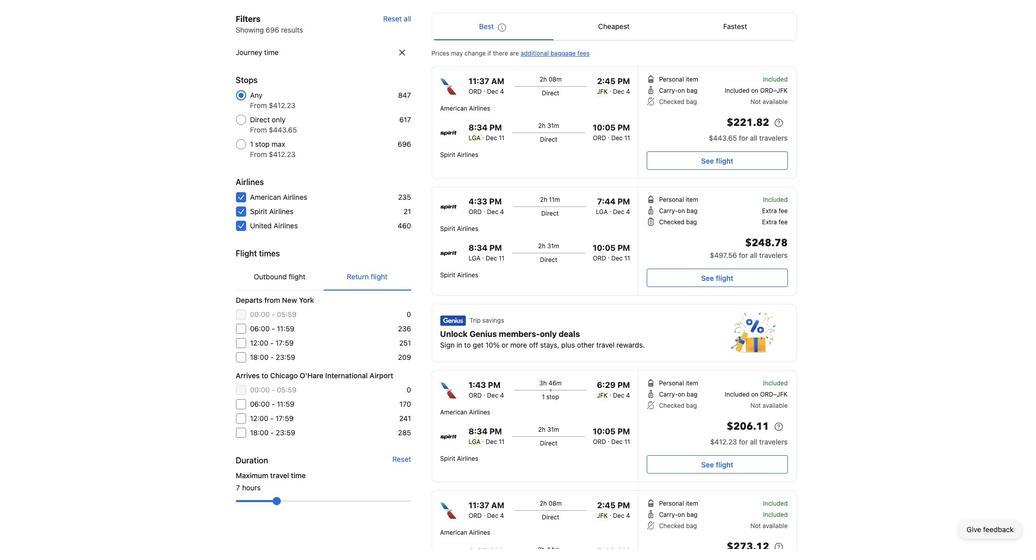 Task type: vqa. For each thing, say whether or not it's contained in the screenshot.
times at left top
yes



Task type: locate. For each thing, give the bounding box(es) containing it.
0 vertical spatial included on ord–jfk
[[725, 87, 788, 94]]

2 extra fee from the top
[[763, 218, 788, 226]]

2 11:37 from the top
[[469, 501, 490, 510]]

31m for $206.11
[[548, 426, 560, 434]]

travel right 'other'
[[597, 341, 615, 349]]

reset inside button
[[383, 14, 402, 23]]

see flight
[[702, 156, 734, 165], [702, 274, 734, 282], [702, 460, 734, 469]]

0 vertical spatial 06:00
[[250, 324, 270, 333]]

1 vertical spatial 2:45
[[598, 501, 616, 510]]

00:00 - 05:59 for to
[[250, 386, 297, 394]]

2 carry- from the top
[[660, 207, 678, 215]]

1 stop
[[542, 393, 560, 401]]

1 see flight from the top
[[702, 156, 734, 165]]

2 2h 31m from the top
[[539, 242, 560, 250]]

06:00 - 11:59 for to
[[250, 400, 295, 409]]

2 not available from the top
[[751, 402, 788, 410]]

4 inside 1:43 pm ord . dec 4
[[500, 392, 504, 399]]

1 vertical spatial time
[[291, 471, 306, 480]]

1 18:00 from the top
[[250, 353, 269, 362]]

06:00 - 11:59
[[250, 324, 295, 333], [250, 400, 295, 409]]

1 vertical spatial tab list
[[236, 264, 411, 291]]

1 vertical spatial 00:00
[[250, 386, 270, 394]]

0 horizontal spatial travel
[[270, 471, 289, 480]]

available for $206.11
[[763, 402, 788, 410]]

1 vertical spatial 11:37
[[469, 501, 490, 510]]

17:59 up chicago on the left bottom of the page
[[276, 339, 294, 347]]

2 see flight from the top
[[702, 274, 734, 282]]

stop inside 1 stop max from $412.23
[[255, 140, 270, 148]]

1 31m from the top
[[548, 122, 560, 130]]

11:37 am ord . dec 4 for included
[[469, 501, 505, 520]]

0 vertical spatial see flight button
[[647, 151, 788, 170]]

tab list containing outbound flight
[[236, 264, 411, 291]]

0 vertical spatial extra fee
[[763, 207, 788, 215]]

outbound flight button
[[236, 264, 324, 290]]

1 vertical spatial to
[[262, 371, 269, 380]]

dec inside 4:33 pm ord . dec 4
[[487, 208, 499, 216]]

4
[[500, 88, 504, 95], [627, 88, 631, 95], [500, 208, 504, 216], [627, 208, 631, 216], [500, 392, 504, 399], [627, 392, 631, 399], [500, 512, 504, 520], [627, 512, 631, 520]]

2 vertical spatial 8:34
[[469, 427, 488, 436]]

00:00 - 05:59
[[250, 310, 297, 319], [250, 386, 297, 394]]

00:00 - 05:59 down from
[[250, 310, 297, 319]]

see flight button down $497.56
[[647, 269, 788, 287]]

see flight button for $206.11
[[647, 455, 788, 474]]

stops
[[236, 75, 258, 85]]

1 horizontal spatial 1
[[542, 393, 545, 401]]

2 12:00 from the top
[[250, 414, 269, 423]]

available
[[763, 98, 788, 106], [763, 402, 788, 410], [763, 522, 788, 530]]

1 2:45 pm jfk . dec 4 from the top
[[597, 77, 631, 95]]

journey
[[236, 48, 262, 57]]

1 vertical spatial am
[[492, 501, 505, 510]]

times
[[259, 249, 280, 258]]

carry-
[[660, 87, 678, 94], [660, 207, 678, 215], [660, 391, 678, 398], [660, 511, 678, 519]]

extra fee
[[763, 207, 788, 215], [763, 218, 788, 226]]

0 vertical spatial not available
[[751, 98, 788, 106]]

2 vertical spatial travelers
[[760, 438, 788, 446]]

1 vertical spatial extra fee
[[763, 218, 788, 226]]

travel inside maximum travel time 7 hours
[[270, 471, 289, 480]]

3 checked from the top
[[660, 402, 685, 410]]

2h 08m
[[540, 75, 562, 83], [540, 500, 562, 508]]

0 horizontal spatial 1
[[250, 140, 253, 148]]

0 vertical spatial 10:05 pm ord . dec 11
[[593, 123, 631, 142]]

1 vertical spatial stop
[[547, 393, 560, 401]]

see flight button
[[647, 151, 788, 170], [647, 269, 788, 287], [647, 455, 788, 474]]

1 11:37 from the top
[[469, 77, 490, 86]]

$412.23 down max
[[269, 150, 296, 159]]

1 vertical spatial 11:59
[[277, 400, 295, 409]]

2 for from the top
[[739, 251, 749, 260]]

2 vertical spatial 10:05
[[593, 427, 616, 436]]

11:37 am ord . dec 4 for included on
[[469, 77, 505, 95]]

11:37 am ord . dec 4
[[469, 77, 505, 95], [469, 501, 505, 520]]

8:34
[[469, 123, 488, 132], [469, 243, 488, 252], [469, 427, 488, 436]]

1 vertical spatial not available
[[751, 402, 788, 410]]

11
[[499, 134, 505, 142], [625, 134, 631, 142], [499, 255, 505, 262], [625, 255, 631, 262], [499, 438, 505, 446], [625, 438, 631, 446]]

3 for from the top
[[739, 438, 749, 446]]

00:00 down arrives
[[250, 386, 270, 394]]

1 2:45 from the top
[[598, 77, 616, 86]]

included on ord–jfk for $221.82
[[725, 87, 788, 94]]

4 carry-on bag from the top
[[660, 511, 698, 519]]

18:00 up arrives
[[250, 353, 269, 362]]

1 horizontal spatial time
[[291, 471, 306, 480]]

1 06:00 from the top
[[250, 324, 270, 333]]

2 item from the top
[[686, 196, 699, 204]]

carry-on bag for $412.23 for all travelers
[[660, 391, 698, 398]]

2 from from the top
[[250, 125, 267, 134]]

$443.65 inside direct only from $443.65
[[269, 125, 297, 134]]

2 11:37 am ord . dec 4 from the top
[[469, 501, 505, 520]]

stop left max
[[255, 140, 270, 148]]

reset
[[383, 14, 402, 23], [393, 455, 411, 464]]

1 vertical spatial fee
[[779, 218, 788, 226]]

2h 31m
[[539, 122, 560, 130], [539, 242, 560, 250], [539, 426, 560, 434]]

3 carry-on bag from the top
[[660, 391, 698, 398]]

$206.11
[[727, 420, 770, 434]]

2 0 from the top
[[407, 386, 411, 394]]

1 carry-on bag from the top
[[660, 87, 698, 94]]

1 2h 08m from the top
[[540, 75, 562, 83]]

checked bag
[[660, 98, 698, 106], [660, 218, 698, 226], [660, 402, 698, 410], [660, 522, 698, 530]]

7
[[236, 484, 240, 492]]

included on ord–jfk up $206.11
[[725, 391, 788, 398]]

1
[[250, 140, 253, 148], [542, 393, 545, 401]]

change
[[465, 49, 486, 57]]

1 horizontal spatial tab list
[[432, 13, 796, 41]]

2 17:59 from the top
[[276, 414, 294, 423]]

11:59 for chicago
[[277, 400, 295, 409]]

3 see from the top
[[702, 460, 715, 469]]

31m
[[548, 122, 560, 130], [548, 242, 560, 250], [548, 426, 560, 434]]

1 17:59 from the top
[[276, 339, 294, 347]]

2 18:00 from the top
[[250, 428, 269, 437]]

1 inside 1 stop max from $412.23
[[250, 140, 253, 148]]

1 vertical spatial travelers
[[760, 251, 788, 260]]

included
[[764, 75, 788, 83], [725, 87, 750, 94], [764, 196, 788, 204], [764, 379, 788, 387], [725, 391, 750, 398], [764, 500, 788, 508], [764, 511, 788, 519]]

1 extra from the top
[[763, 207, 777, 215]]

12:00 - 17:59
[[250, 339, 294, 347], [250, 414, 294, 423]]

$443.65 down $221.82 region
[[709, 134, 738, 142]]

stays,
[[541, 341, 560, 349]]

see flight down $221.82 region
[[702, 156, 734, 165]]

0 horizontal spatial 696
[[266, 26, 279, 34]]

spirit airlines for 1:43
[[440, 455, 479, 463]]

$443.65
[[269, 125, 297, 134], [709, 134, 738, 142]]

ord–jfk up $221.82
[[761, 87, 788, 94]]

flight down $497.56
[[716, 274, 734, 282]]

included on ord–jfk up $221.82
[[725, 87, 788, 94]]

0 vertical spatial 12:00 - 17:59
[[250, 339, 294, 347]]

12:00 for arrives
[[250, 414, 269, 423]]

1 travelers from the top
[[760, 134, 788, 142]]

flight for 1:43 pm
[[716, 460, 734, 469]]

travelers inside the $248.78 $497.56 for all travelers
[[760, 251, 788, 260]]

lga for 4:33 pm
[[469, 255, 481, 262]]

$248.78
[[746, 236, 788, 250]]

18:00 - 23:59
[[250, 353, 296, 362], [250, 428, 296, 437]]

1 am from the top
[[492, 77, 505, 86]]

carry- for $412.23 for all travelers
[[660, 391, 678, 398]]

1 personal item from the top
[[660, 75, 699, 83]]

1 horizontal spatial travel
[[597, 341, 615, 349]]

from up 1 stop max from $412.23
[[250, 125, 267, 134]]

0 vertical spatial 11:59
[[277, 324, 295, 333]]

7:44
[[598, 197, 616, 206]]

3 carry- from the top
[[660, 391, 678, 398]]

travel
[[597, 341, 615, 349], [270, 471, 289, 480]]

$443.65 up max
[[269, 125, 297, 134]]

11:59 down 'new' on the left bottom of the page
[[277, 324, 295, 333]]

617
[[400, 115, 411, 124]]

18:00 for departs
[[250, 353, 269, 362]]

0 vertical spatial 18:00
[[250, 353, 269, 362]]

dec inside 1:43 pm ord . dec 4
[[487, 392, 499, 399]]

0 vertical spatial only
[[272, 115, 286, 124]]

for down $206.11
[[739, 438, 749, 446]]

lga inside 7:44 pm lga . dec 4
[[596, 208, 608, 216]]

tab list containing best
[[432, 13, 796, 41]]

0 vertical spatial 11:37
[[469, 77, 490, 86]]

best image
[[498, 23, 506, 32], [498, 23, 506, 32]]

not up $206.11
[[751, 402, 761, 410]]

0 vertical spatial 8:34
[[469, 123, 488, 132]]

1 vertical spatial travel
[[270, 471, 289, 480]]

2 am from the top
[[492, 501, 505, 510]]

1 8:34 from the top
[[469, 123, 488, 132]]

2 2:45 pm jfk . dec 4 from the top
[[597, 501, 631, 520]]

personal for $443.65 for all travelers
[[660, 75, 684, 83]]

1 08m from the top
[[549, 75, 562, 83]]

00:00 - 05:59 down chicago on the left bottom of the page
[[250, 386, 297, 394]]

york
[[299, 296, 314, 305]]

1 down 3h
[[542, 393, 545, 401]]

1 23:59 from the top
[[276, 353, 296, 362]]

0 vertical spatial tab list
[[432, 13, 796, 41]]

3 8:34 from the top
[[469, 427, 488, 436]]

2 06:00 from the top
[[250, 400, 270, 409]]

12:00 - 17:59 up chicago on the left bottom of the page
[[250, 339, 294, 347]]

1 vertical spatial 23:59
[[276, 428, 296, 437]]

3 see flight from the top
[[702, 460, 734, 469]]

3 8:34 pm lga . dec 11 from the top
[[469, 427, 505, 446]]

2 vertical spatial available
[[763, 522, 788, 530]]

ord–jfk
[[761, 87, 788, 94], [761, 391, 788, 398]]

to right arrives
[[262, 371, 269, 380]]

1 06:00 - 11:59 from the top
[[250, 324, 295, 333]]

0 vertical spatial 08m
[[549, 75, 562, 83]]

3 checked bag from the top
[[660, 402, 698, 410]]

flight down $443.65 for all travelers
[[716, 156, 734, 165]]

1 for from the top
[[739, 134, 749, 142]]

1 horizontal spatial only
[[540, 329, 557, 339]]

0 vertical spatial 00:00
[[250, 310, 270, 319]]

pm
[[618, 77, 631, 86], [490, 123, 502, 132], [618, 123, 631, 132], [490, 197, 502, 206], [618, 197, 631, 206], [490, 243, 502, 252], [618, 243, 631, 252], [488, 380, 501, 390], [618, 380, 631, 390], [490, 427, 502, 436], [618, 427, 631, 436], [618, 501, 631, 510]]

1 12:00 from the top
[[250, 339, 269, 347]]

2:45 pm jfk . dec 4
[[597, 77, 631, 95], [597, 501, 631, 520]]

2 06:00 - 11:59 from the top
[[250, 400, 295, 409]]

tab list
[[432, 13, 796, 41], [236, 264, 411, 291]]

spirit
[[440, 151, 456, 159], [250, 207, 267, 216], [440, 225, 456, 233], [440, 271, 456, 279], [440, 455, 456, 463]]

0 vertical spatial ord–jfk
[[761, 87, 788, 94]]

0 vertical spatial 2:45 pm jfk . dec 4
[[597, 77, 631, 95]]

am
[[492, 77, 505, 86], [492, 501, 505, 510]]

696 left results
[[266, 26, 279, 34]]

05:59 down 'new' on the left bottom of the page
[[277, 310, 297, 319]]

0 vertical spatial fee
[[779, 207, 788, 215]]

for inside the $248.78 $497.56 for all travelers
[[739, 251, 749, 260]]

2 carry-on bag from the top
[[660, 207, 698, 215]]

23:59 for chicago
[[276, 428, 296, 437]]

0 up 170
[[407, 386, 411, 394]]

travelers for $221.82
[[760, 134, 788, 142]]

0 vertical spatial to
[[465, 341, 471, 349]]

genius image
[[731, 313, 776, 353], [440, 316, 466, 326], [440, 316, 466, 326]]

11:37 for included
[[469, 501, 490, 510]]

2 jfk from the top
[[597, 392, 608, 399]]

460
[[398, 221, 411, 230]]

2 12:00 - 17:59 from the top
[[250, 414, 294, 423]]

american
[[440, 105, 468, 112], [250, 193, 281, 201], [440, 409, 468, 416], [440, 529, 468, 537]]

12:00 up arrives
[[250, 339, 269, 347]]

pm inside 7:44 pm lga . dec 4
[[618, 197, 631, 206]]

1 jfk from the top
[[597, 88, 608, 95]]

05:59
[[277, 310, 297, 319], [277, 386, 297, 394]]

stop for 1 stop max from $412.23
[[255, 140, 270, 148]]

1 vertical spatial only
[[540, 329, 557, 339]]

2 vertical spatial 10:05 pm ord . dec 11
[[593, 427, 631, 446]]

2 travelers from the top
[[760, 251, 788, 260]]

1 vertical spatial 06:00 - 11:59
[[250, 400, 295, 409]]

see flight for $221.82
[[702, 156, 734, 165]]

0 horizontal spatial tab list
[[236, 264, 411, 291]]

2 extra from the top
[[763, 218, 777, 226]]

2 fee from the top
[[779, 218, 788, 226]]

spirit airlines
[[440, 151, 479, 159], [250, 207, 294, 216], [440, 225, 479, 233], [440, 271, 479, 279], [440, 455, 479, 463]]

personal item for $412.23 for all travelers
[[660, 379, 699, 387]]

2 2h 08m from the top
[[540, 500, 562, 508]]

only inside unlock genius members-only deals sign in to get 10% or more off stays, plus other travel rewards.
[[540, 329, 557, 339]]

1 0 from the top
[[407, 310, 411, 319]]

2 vertical spatial from
[[250, 150, 267, 159]]

travelers down $206.11
[[760, 438, 788, 446]]

12:00 - 17:59 down chicago on the left bottom of the page
[[250, 414, 294, 423]]

0 vertical spatial $412.23
[[269, 101, 296, 110]]

0 vertical spatial 2h 31m
[[539, 122, 560, 130]]

18:00 - 23:59 up chicago on the left bottom of the page
[[250, 353, 296, 362]]

0 vertical spatial stop
[[255, 140, 270, 148]]

for for $206.11
[[739, 438, 749, 446]]

see flight button down $221.82 region
[[647, 151, 788, 170]]

2 available from the top
[[763, 402, 788, 410]]

0 vertical spatial not
[[751, 98, 761, 106]]

00:00 for arrives
[[250, 386, 270, 394]]

not up $221.82
[[751, 98, 761, 106]]

ord–jfk up $206.11
[[761, 391, 788, 398]]

1 vertical spatial not
[[751, 402, 761, 410]]

am for included on
[[492, 77, 505, 86]]

0 vertical spatial travel
[[597, 341, 615, 349]]

1 checked bag from the top
[[660, 98, 698, 106]]

2 00:00 - 05:59 from the top
[[250, 386, 297, 394]]

. inside 1:43 pm ord . dec 4
[[484, 390, 486, 397]]

jfk inside 6:29 pm jfk . dec 4
[[597, 392, 608, 399]]

2 see from the top
[[702, 274, 715, 282]]

travelers down $248.78
[[760, 251, 788, 260]]

give
[[967, 525, 982, 534]]

2h 31m for $206.11
[[539, 426, 560, 434]]

1 vertical spatial 17:59
[[276, 414, 294, 423]]

0 vertical spatial 17:59
[[276, 339, 294, 347]]

0 vertical spatial 12:00
[[250, 339, 269, 347]]

3 31m from the top
[[548, 426, 560, 434]]

3 see flight button from the top
[[647, 455, 788, 474]]

2 vertical spatial 2h 31m
[[539, 426, 560, 434]]

for right $497.56
[[739, 251, 749, 260]]

1 horizontal spatial to
[[465, 341, 471, 349]]

not
[[751, 98, 761, 106], [751, 402, 761, 410], [751, 522, 761, 530]]

0 vertical spatial 05:59
[[277, 310, 297, 319]]

time right journey
[[264, 48, 279, 57]]

not up $273.12 region
[[751, 522, 761, 530]]

1 carry- from the top
[[660, 87, 678, 94]]

only down any from $412.23
[[272, 115, 286, 124]]

05:59 for chicago
[[277, 386, 297, 394]]

1 see from the top
[[702, 156, 715, 165]]

2 personal from the top
[[660, 196, 684, 204]]

to
[[465, 341, 471, 349], [262, 371, 269, 380]]

10:05 for $206.11
[[593, 427, 616, 436]]

flight down $412.23 for all travelers
[[716, 460, 734, 469]]

0 vertical spatial 31m
[[548, 122, 560, 130]]

1 vertical spatial see
[[702, 274, 715, 282]]

06:00 - 11:59 for from
[[250, 324, 295, 333]]

0 vertical spatial from
[[250, 101, 267, 110]]

tab list up york
[[236, 264, 411, 291]]

travelers for $206.11
[[760, 438, 788, 446]]

8:34 pm lga . dec 11 for $221.82
[[469, 123, 505, 142]]

1 vertical spatial 31m
[[548, 242, 560, 250]]

1 vertical spatial 1
[[542, 393, 545, 401]]

2 vertical spatial see
[[702, 460, 715, 469]]

direct only from $443.65
[[250, 115, 297, 134]]

17:59 for chicago
[[276, 414, 294, 423]]

2 checked from the top
[[660, 218, 685, 226]]

in
[[457, 341, 463, 349]]

2 08m from the top
[[549, 500, 562, 508]]

1 05:59 from the top
[[277, 310, 297, 319]]

feedback
[[984, 525, 1014, 534]]

1 see flight button from the top
[[647, 151, 788, 170]]

included on ord–jfk
[[725, 87, 788, 94], [725, 391, 788, 398]]

from down "any"
[[250, 101, 267, 110]]

see flight down $497.56
[[702, 274, 734, 282]]

06:00 - 11:59 down from
[[250, 324, 295, 333]]

2 8:34 from the top
[[469, 243, 488, 252]]

travel right maximum
[[270, 471, 289, 480]]

0 for 236
[[407, 310, 411, 319]]

see down $221.82 region
[[702, 156, 715, 165]]

1 checked from the top
[[660, 98, 685, 106]]

2 05:59 from the top
[[277, 386, 297, 394]]

deals
[[559, 329, 580, 339]]

1 vertical spatial 11:37 am ord . dec 4
[[469, 501, 505, 520]]

see down '$206.11' region
[[702, 460, 715, 469]]

return
[[347, 272, 369, 281]]

2 23:59 from the top
[[276, 428, 296, 437]]

0 vertical spatial 18:00 - 23:59
[[250, 353, 296, 362]]

1 vertical spatial 8:34 pm lga . dec 11
[[469, 243, 505, 262]]

18:00 - 23:59 for to
[[250, 428, 296, 437]]

0 up the 236
[[407, 310, 411, 319]]

direct
[[542, 89, 560, 97], [250, 115, 270, 124], [540, 136, 558, 143], [542, 210, 559, 217], [540, 256, 558, 264], [540, 440, 558, 447], [542, 514, 560, 521]]

1 11:59 from the top
[[277, 324, 295, 333]]

2 vertical spatial see flight button
[[647, 455, 788, 474]]

3 10:05 pm ord . dec 11 from the top
[[593, 427, 631, 446]]

1 vertical spatial see flight
[[702, 274, 734, 282]]

00:00 down departs
[[250, 310, 270, 319]]

8:34 for $206.11
[[469, 427, 488, 436]]

7:44 pm lga . dec 4
[[596, 197, 631, 216]]

0 vertical spatial 00:00 - 05:59
[[250, 310, 297, 319]]

2 vertical spatial not available
[[751, 522, 788, 530]]

0 vertical spatial am
[[492, 77, 505, 86]]

17:59 down chicago on the left bottom of the page
[[276, 414, 294, 423]]

0 vertical spatial available
[[763, 98, 788, 106]]

1 00:00 - 05:59 from the top
[[250, 310, 297, 319]]

3 from from the top
[[250, 150, 267, 159]]

1 available from the top
[[763, 98, 788, 106]]

only
[[272, 115, 286, 124], [540, 329, 557, 339]]

see
[[702, 156, 715, 165], [702, 274, 715, 282], [702, 460, 715, 469]]

arrives to chicago o'hare international airport
[[236, 371, 394, 380]]

0 vertical spatial for
[[739, 134, 749, 142]]

0 vertical spatial 23:59
[[276, 353, 296, 362]]

12:00 - 17:59 for from
[[250, 339, 294, 347]]

give feedback button
[[959, 521, 1023, 539]]

0 horizontal spatial stop
[[255, 140, 270, 148]]

from inside any from $412.23
[[250, 101, 267, 110]]

0 vertical spatial jfk
[[597, 88, 608, 95]]

1:43 pm ord . dec 4
[[469, 380, 504, 399]]

time right maximum
[[291, 471, 306, 480]]

3 item from the top
[[686, 379, 699, 387]]

personal item for $443.65 for all travelers
[[660, 75, 699, 83]]

to inside unlock genius members-only deals sign in to get 10% or more off stays, plus other travel rewards.
[[465, 341, 471, 349]]

see flight button down '$206.11' region
[[647, 455, 788, 474]]

18:00 up duration
[[250, 428, 269, 437]]

checked bag for $443.65 for all travelers
[[660, 98, 698, 106]]

only up stays,
[[540, 329, 557, 339]]

.
[[484, 86, 486, 93], [610, 86, 612, 93], [483, 132, 484, 140], [608, 132, 610, 140], [484, 206, 486, 214], [610, 206, 612, 214], [483, 252, 484, 260], [608, 252, 610, 260], [484, 390, 486, 397], [610, 390, 612, 397], [483, 436, 484, 444], [608, 436, 610, 444], [484, 510, 486, 518], [610, 510, 612, 518]]

08m for included
[[549, 500, 562, 508]]

see flight for $206.11
[[702, 460, 734, 469]]

ord–jfk for $221.82
[[761, 87, 788, 94]]

0 vertical spatial 1
[[250, 140, 253, 148]]

stop down 3h 46m
[[547, 393, 560, 401]]

06:00 - 11:59 down chicago on the left bottom of the page
[[250, 400, 295, 409]]

$412.23 down '$206.11' region
[[711, 438, 738, 446]]

0 vertical spatial 2h 08m
[[540, 75, 562, 83]]

1 vertical spatial available
[[763, 402, 788, 410]]

1 vertical spatial 2:45 pm jfk . dec 4
[[597, 501, 631, 520]]

696 down 617
[[398, 140, 411, 148]]

06:00 down departs
[[250, 324, 270, 333]]

06:00 down arrives
[[250, 400, 270, 409]]

2:45 pm jfk . dec 4 for included
[[597, 501, 631, 520]]

1 vertical spatial see flight button
[[647, 269, 788, 287]]

for down $221.82
[[739, 134, 749, 142]]

item
[[686, 75, 699, 83], [686, 196, 699, 204], [686, 379, 699, 387], [686, 500, 699, 508]]

flight up 'new' on the left bottom of the page
[[289, 272, 306, 281]]

genius
[[470, 329, 497, 339]]

trip savings
[[470, 317, 505, 324]]

0 vertical spatial reset
[[383, 14, 402, 23]]

06:00 for departs
[[250, 324, 270, 333]]

travelers down $221.82
[[760, 134, 788, 142]]

2:45 for included
[[598, 501, 616, 510]]

241
[[400, 414, 411, 423]]

1 vertical spatial included on ord–jfk
[[725, 391, 788, 398]]

not available for $221.82
[[751, 98, 788, 106]]

filters
[[236, 14, 261, 23]]

see flight down '$206.11' region
[[702, 460, 734, 469]]

ord inside 1:43 pm ord . dec 4
[[469, 392, 482, 399]]

1 10:05 pm ord . dec 11 from the top
[[593, 123, 631, 142]]

to right in
[[465, 341, 471, 349]]

0 horizontal spatial time
[[264, 48, 279, 57]]

flight right the return
[[371, 272, 388, 281]]

american airlines
[[440, 105, 491, 112], [250, 193, 307, 201], [440, 409, 491, 416], [440, 529, 491, 537]]

2 00:00 from the top
[[250, 386, 270, 394]]

2 vertical spatial see flight
[[702, 460, 734, 469]]

4 personal from the top
[[660, 500, 684, 508]]

airlines
[[469, 105, 491, 112], [457, 151, 479, 159], [236, 177, 264, 187], [283, 193, 307, 201], [269, 207, 294, 216], [274, 221, 298, 230], [457, 225, 479, 233], [457, 271, 479, 279], [469, 409, 491, 416], [457, 455, 479, 463], [469, 529, 491, 537]]

see down $497.56
[[702, 274, 715, 282]]

18:00 - 23:59 up duration
[[250, 428, 296, 437]]

$412.23 up direct only from $443.65
[[269, 101, 296, 110]]

carry-on bag
[[660, 87, 698, 94], [660, 207, 698, 215], [660, 391, 698, 398], [660, 511, 698, 519]]

tab list for 06:00 - 11:59
[[236, 264, 411, 291]]

2 checked bag from the top
[[660, 218, 698, 226]]

1 vertical spatial 18:00 - 23:59
[[250, 428, 296, 437]]

1 vertical spatial 2h 31m
[[539, 242, 560, 250]]

2 vertical spatial 31m
[[548, 426, 560, 434]]

0 vertical spatial 06:00 - 11:59
[[250, 324, 295, 333]]

12:00
[[250, 339, 269, 347], [250, 414, 269, 423]]

see for $221.82
[[702, 156, 715, 165]]

847
[[398, 91, 411, 99]]

05:59 down chicago on the left bottom of the page
[[277, 386, 297, 394]]

0 vertical spatial 11:37 am ord . dec 4
[[469, 77, 505, 95]]

1 from from the top
[[250, 101, 267, 110]]

prices may change if there are additional baggage fees
[[432, 49, 590, 57]]

spirit airlines for 11:37
[[440, 151, 479, 159]]

from down direct only from $443.65
[[250, 150, 267, 159]]

11:59 down chicago on the left bottom of the page
[[277, 400, 295, 409]]

1 fee from the top
[[779, 207, 788, 215]]

1 vertical spatial ord–jfk
[[761, 391, 788, 398]]

1 left max
[[250, 140, 253, 148]]

3 2h 31m from the top
[[539, 426, 560, 434]]

2 2:45 from the top
[[598, 501, 616, 510]]

12:00 up duration
[[250, 414, 269, 423]]

1 2h 31m from the top
[[539, 122, 560, 130]]

3 personal from the top
[[660, 379, 684, 387]]

tab list up fees
[[432, 13, 796, 41]]

1 vertical spatial 10:05
[[593, 243, 616, 252]]

23:59 for new
[[276, 353, 296, 362]]



Task type: describe. For each thing, give the bounding box(es) containing it.
all inside button
[[404, 14, 411, 23]]

3h
[[540, 379, 547, 387]]

fees
[[578, 49, 590, 57]]

additional
[[521, 49, 549, 57]]

am for included
[[492, 501, 505, 510]]

showing 696 results
[[236, 26, 303, 34]]

sign
[[440, 341, 455, 349]]

checked bag for $497.56 for all travelers
[[660, 218, 698, 226]]

12:00 - 17:59 for to
[[250, 414, 294, 423]]

4:33 pm ord . dec 4
[[469, 197, 504, 216]]

2h 08m for included on
[[540, 75, 562, 83]]

or
[[502, 341, 509, 349]]

1 horizontal spatial $443.65
[[709, 134, 738, 142]]

if
[[488, 49, 492, 57]]

any
[[250, 91, 263, 99]]

cheapest button
[[554, 13, 675, 40]]

carry- for $443.65 for all travelers
[[660, 87, 678, 94]]

spirit for 11:37 am
[[440, 151, 456, 159]]

11:37 for included on
[[469, 77, 490, 86]]

members-
[[499, 329, 540, 339]]

direct inside direct only from $443.65
[[250, 115, 270, 124]]

duration
[[236, 456, 268, 465]]

4 checked from the top
[[660, 522, 685, 530]]

rewards.
[[617, 341, 645, 349]]

4 item from the top
[[686, 500, 699, 508]]

jfk for $221.82
[[597, 88, 608, 95]]

2 10:05 from the top
[[593, 243, 616, 252]]

2 31m from the top
[[548, 242, 560, 250]]

4 inside 6:29 pm jfk . dec 4
[[627, 392, 631, 399]]

ord inside 4:33 pm ord . dec 4
[[469, 208, 482, 216]]

4 inside 7:44 pm lga . dec 4
[[627, 208, 631, 216]]

1 for 1 stop max from $412.23
[[250, 140, 253, 148]]

11m
[[549, 196, 560, 204]]

airport
[[370, 371, 394, 380]]

from inside 1 stop max from $412.23
[[250, 150, 267, 159]]

0 for 170
[[407, 386, 411, 394]]

flight for 11:37 am
[[716, 156, 734, 165]]

10:05 pm ord . dec 11 for $221.82
[[593, 123, 631, 142]]

4 personal item from the top
[[660, 500, 699, 508]]

3 not from the top
[[751, 522, 761, 530]]

new
[[282, 296, 297, 305]]

spirit airlines for 4:33
[[440, 271, 479, 279]]

$412.23 for all travelers
[[711, 438, 788, 446]]

lga for 11:37 am
[[469, 134, 481, 142]]

are
[[510, 49, 519, 57]]

6:29 pm jfk . dec 4
[[597, 380, 631, 399]]

4:33
[[469, 197, 488, 206]]

reset for reset all
[[383, 14, 402, 23]]

2h 31m for $221.82
[[539, 122, 560, 130]]

10:05 pm ord . dec 11 for $206.11
[[593, 427, 631, 446]]

236
[[398, 324, 411, 333]]

outbound
[[254, 272, 287, 281]]

departs
[[236, 296, 263, 305]]

plus
[[562, 341, 575, 349]]

carry-on bag for $497.56 for all travelers
[[660, 207, 698, 215]]

personal item for $497.56 for all travelers
[[660, 196, 699, 204]]

united
[[250, 221, 272, 230]]

results
[[281, 26, 303, 34]]

8:34 for $221.82
[[469, 123, 488, 132]]

best
[[479, 22, 494, 31]]

reset all button
[[383, 13, 411, 25]]

285
[[398, 428, 411, 437]]

ord–jfk for $206.11
[[761, 391, 788, 398]]

6:29
[[597, 380, 616, 390]]

from inside direct only from $443.65
[[250, 125, 267, 134]]

1 vertical spatial 696
[[398, 140, 411, 148]]

item for $412.23 for all travelers
[[686, 379, 699, 387]]

checked bag for $412.23 for all travelers
[[660, 402, 698, 410]]

unlock genius members-only deals sign in to get 10% or more off stays, plus other travel rewards.
[[440, 329, 645, 349]]

from
[[265, 296, 280, 305]]

chicago
[[270, 371, 298, 380]]

18:00 for arrives
[[250, 428, 269, 437]]

2 10:05 pm ord . dec 11 from the top
[[593, 243, 631, 262]]

pm inside 6:29 pm jfk . dec 4
[[618, 380, 631, 390]]

see flight button for $221.82
[[647, 151, 788, 170]]

return flight
[[347, 272, 388, 281]]

05:59 for new
[[277, 310, 297, 319]]

flight
[[236, 249, 257, 258]]

pm inside 1:43 pm ord . dec 4
[[488, 380, 501, 390]]

31m for $221.82
[[548, 122, 560, 130]]

2 vertical spatial $412.23
[[711, 438, 738, 446]]

2:45 pm jfk . dec 4 for included on
[[597, 77, 631, 95]]

2h 11m
[[540, 196, 560, 204]]

3h 46m
[[540, 379, 562, 387]]

00:00 - 05:59 for from
[[250, 310, 297, 319]]

for for $221.82
[[739, 134, 749, 142]]

savings
[[483, 317, 505, 324]]

pm inside 4:33 pm ord . dec 4
[[490, 197, 502, 206]]

reset all
[[383, 14, 411, 23]]

off
[[529, 341, 539, 349]]

additional baggage fees link
[[521, 49, 590, 57]]

more
[[511, 341, 528, 349]]

$206.11 region
[[647, 419, 788, 437]]

see for $206.11
[[702, 460, 715, 469]]

. inside 7:44 pm lga . dec 4
[[610, 206, 612, 214]]

best button
[[432, 13, 554, 40]]

checked for $412.23 for all travelers
[[660, 402, 685, 410]]

235
[[398, 193, 411, 201]]

08m for included on
[[549, 75, 562, 83]]

1 extra fee from the top
[[763, 207, 788, 215]]

4 carry- from the top
[[660, 511, 678, 519]]

time inside maximum travel time 7 hours
[[291, 471, 306, 480]]

o'hare
[[300, 371, 324, 380]]

2 8:34 pm lga . dec 11 from the top
[[469, 243, 505, 262]]

06:00 for arrives
[[250, 400, 270, 409]]

1 for 1 stop
[[542, 393, 545, 401]]

$412.23 inside any from $412.23
[[269, 101, 296, 110]]

carry-on bag for $443.65 for all travelers
[[660, 87, 698, 94]]

4 inside 4:33 pm ord . dec 4
[[500, 208, 504, 216]]

available for $221.82
[[763, 98, 788, 106]]

. inside 6:29 pm jfk . dec 4
[[610, 390, 612, 397]]

checked for $443.65 for all travelers
[[660, 98, 685, 106]]

item for $443.65 for all travelers
[[686, 75, 699, 83]]

fastest
[[724, 22, 748, 31]]

jfk for $206.11
[[597, 392, 608, 399]]

17:59 for new
[[276, 339, 294, 347]]

reset for reset
[[393, 455, 411, 464]]

max
[[272, 140, 285, 148]]

$248.78 $497.56 for all travelers
[[710, 236, 788, 260]]

3 not available from the top
[[751, 522, 788, 530]]

not for $221.82
[[751, 98, 761, 106]]

. inside 4:33 pm ord . dec 4
[[484, 206, 486, 214]]

only inside direct only from $443.65
[[272, 115, 286, 124]]

tab list for unlock genius members-only deals
[[432, 13, 796, 41]]

unlock
[[440, 329, 468, 339]]

2:45 for included on
[[598, 77, 616, 86]]

baggage
[[551, 49, 576, 57]]

0 vertical spatial 696
[[266, 26, 279, 34]]

2h 08m for included
[[540, 500, 562, 508]]

other
[[577, 341, 595, 349]]

arrives
[[236, 371, 260, 380]]

departs from new york
[[236, 296, 314, 305]]

cheapest
[[599, 22, 630, 31]]

10%
[[486, 341, 500, 349]]

$412.23 inside 1 stop max from $412.23
[[269, 150, 296, 159]]

00:00 for departs
[[250, 310, 270, 319]]

$221.82
[[727, 116, 770, 130]]

hours
[[242, 484, 261, 492]]

checked for $497.56 for all travelers
[[660, 218, 685, 226]]

any from $412.23
[[250, 91, 296, 110]]

170
[[400, 400, 411, 409]]

10:05 for $221.82
[[593, 123, 616, 132]]

12:00 for departs
[[250, 339, 269, 347]]

trip
[[470, 317, 481, 324]]

209
[[398, 353, 411, 362]]

united airlines
[[250, 221, 298, 230]]

flight for 4:33 pm
[[716, 274, 734, 282]]

prices
[[432, 49, 450, 57]]

spirit for 4:33 pm
[[440, 271, 456, 279]]

8:34 pm lga . dec 11 for $206.11
[[469, 427, 505, 446]]

personal for $497.56 for all travelers
[[660, 196, 684, 204]]

4 checked bag from the top
[[660, 522, 698, 530]]

dec inside 6:29 pm jfk . dec 4
[[614, 392, 625, 399]]

11:59 for new
[[277, 324, 295, 333]]

3 available from the top
[[763, 522, 788, 530]]

travel inside unlock genius members-only deals sign in to get 10% or more off stays, plus other travel rewards.
[[597, 341, 615, 349]]

$497.56
[[710, 251, 738, 260]]

lga for 1:43 pm
[[469, 438, 481, 446]]

251
[[400, 339, 411, 347]]

personal for $412.23 for all travelers
[[660, 379, 684, 387]]

21
[[404, 207, 411, 216]]

get
[[473, 341, 484, 349]]

reset button
[[393, 454, 411, 465]]

2 see flight button from the top
[[647, 269, 788, 287]]

stop for 1 stop
[[547, 393, 560, 401]]

not for $206.11
[[751, 402, 761, 410]]

spirit for 1:43 pm
[[440, 455, 456, 463]]

$221.82 region
[[647, 115, 788, 133]]

maximum travel time 7 hours
[[236, 471, 306, 492]]

may
[[451, 49, 463, 57]]

$443.65 for all travelers
[[709, 134, 788, 142]]

$273.12 region
[[647, 539, 788, 549]]

maximum
[[236, 471, 269, 480]]

included on ord–jfk for $206.11
[[725, 391, 788, 398]]

flight times
[[236, 249, 280, 258]]

46m
[[549, 379, 562, 387]]

dec inside 7:44 pm lga . dec 4
[[613, 208, 625, 216]]

return flight button
[[324, 264, 411, 290]]

outbound flight
[[254, 272, 306, 281]]

3 jfk from the top
[[597, 512, 608, 520]]

18:00 - 23:59 for from
[[250, 353, 296, 362]]

there
[[493, 49, 508, 57]]

carry- for $497.56 for all travelers
[[660, 207, 678, 215]]

not available for $206.11
[[751, 402, 788, 410]]

all inside the $248.78 $497.56 for all travelers
[[751, 251, 758, 260]]

fastest button
[[675, 13, 796, 40]]



